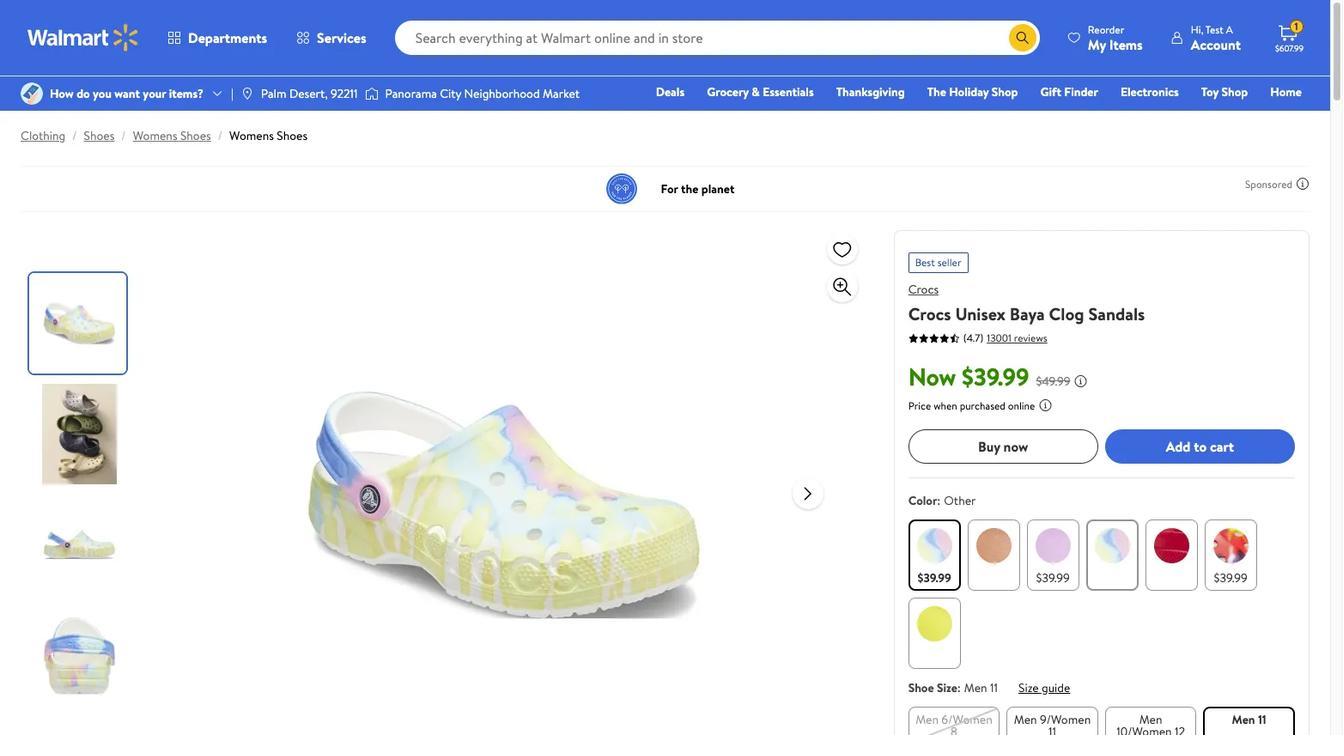 Task type: describe. For each thing, give the bounding box(es) containing it.
men 11
[[1232, 711, 1267, 728]]

gift finder link
[[1033, 82, 1106, 101]]

search icon image
[[1016, 31, 1030, 45]]

purchased
[[960, 399, 1006, 413]]

3 / from the left
[[218, 127, 222, 144]]

&
[[752, 83, 760, 101]]

want
[[114, 85, 140, 102]]

thanksgiving
[[836, 83, 905, 101]]

13001 reviews link
[[984, 330, 1048, 345]]

1 womens shoes link from the left
[[133, 127, 211, 144]]

other
[[944, 492, 976, 509]]

gift finder
[[1041, 83, 1099, 101]]

price when purchased online
[[909, 399, 1035, 413]]

men 9/women 11
[[1014, 711, 1091, 735]]

walmart+
[[1251, 107, 1302, 125]]

services button
[[282, 17, 381, 58]]

fashion link
[[1035, 107, 1090, 125]]

men 6/women 8
[[916, 711, 993, 735]]

add
[[1166, 437, 1191, 456]]

electronics link
[[1113, 82, 1187, 101]]

shoe
[[909, 679, 934, 697]]

(4.7)
[[964, 331, 984, 345]]

guide
[[1042, 679, 1071, 697]]

toy shop
[[1202, 83, 1248, 101]]

you
[[93, 85, 112, 102]]

11 inside button
[[1258, 711, 1267, 728]]

Search search field
[[395, 21, 1040, 55]]

home
[[1271, 83, 1302, 101]]

sandals
[[1089, 302, 1145, 326]]

(4.7) 13001 reviews
[[964, 330, 1048, 345]]

buy now button
[[909, 430, 1099, 464]]

deals
[[656, 83, 685, 101]]

registry
[[1104, 107, 1148, 125]]

11 inside the men 9/women 11
[[1049, 723, 1057, 735]]

one debit link
[[1163, 107, 1236, 125]]

buy
[[978, 437, 1001, 456]]

city
[[440, 85, 462, 102]]

crocs unisex baya clog sandals - image 3 of 7 image
[[29, 495, 130, 595]]

men 10/women 12
[[1117, 711, 1186, 735]]

the holiday shop
[[927, 83, 1018, 101]]

12
[[1175, 723, 1186, 735]]

crocs unisex baya clog sandals - image 2 of 7 image
[[29, 384, 130, 484]]

finder
[[1065, 83, 1099, 101]]

now
[[909, 360, 956, 393]]

 image for how
[[21, 82, 43, 105]]

one debit
[[1171, 107, 1229, 125]]

holiday
[[949, 83, 989, 101]]

palm desert, 92211
[[261, 85, 358, 102]]

shoes link
[[84, 127, 115, 144]]

size guide
[[1019, 679, 1071, 697]]

clothing link
[[21, 127, 66, 144]]

2 shop from the left
[[1222, 83, 1248, 101]]

test
[[1206, 22, 1224, 37]]

men 9/women 11 button
[[1007, 707, 1099, 735]]

online
[[1008, 399, 1035, 413]]

2 / from the left
[[121, 127, 126, 144]]

6/women
[[942, 711, 993, 728]]

one
[[1171, 107, 1196, 125]]

size guide button
[[1019, 679, 1071, 697]]

best
[[915, 255, 935, 270]]

1 womens from the left
[[133, 127, 177, 144]]

a
[[1226, 22, 1233, 37]]

debit
[[1199, 107, 1229, 125]]

$39.99 for third $39.99 button from left
[[1214, 570, 1248, 587]]

essentials
[[763, 83, 814, 101]]

8
[[951, 723, 958, 735]]

the
[[927, 83, 947, 101]]

market
[[543, 85, 580, 102]]

$49.99
[[1036, 373, 1071, 390]]

walmart image
[[27, 24, 139, 52]]

account
[[1191, 35, 1241, 54]]

zoom image modal image
[[832, 277, 853, 297]]

items?
[[169, 85, 204, 102]]

do
[[77, 85, 90, 102]]

crocs unisex baya clog sandals - image 4 of 7 image
[[29, 606, 130, 706]]

deals link
[[648, 82, 693, 101]]

home fashion
[[1042, 83, 1302, 125]]

$607.99
[[1276, 42, 1304, 54]]

buy now
[[978, 437, 1029, 456]]

color list
[[905, 516, 1299, 673]]

1 size from the left
[[937, 679, 958, 697]]

men for men 9/women 11
[[1014, 711, 1037, 728]]

men 11 button
[[1204, 707, 1295, 735]]

palm
[[261, 85, 287, 102]]

men for men 6/women 8
[[916, 711, 939, 728]]

how
[[50, 85, 74, 102]]

crocs unisex baya clog sandals - image 1 of 7 image
[[29, 273, 130, 374]]

3 $39.99 button from the left
[[1205, 520, 1257, 591]]

men 6/women 8 button
[[909, 707, 1000, 735]]

services
[[317, 28, 366, 47]]



Task type: vqa. For each thing, say whether or not it's contained in the screenshot.
'Thanksgiving' link
yes



Task type: locate. For each thing, give the bounding box(es) containing it.
men for men 11
[[1232, 711, 1256, 728]]

 image right 92211
[[365, 85, 378, 102]]

crocs unisex baya clog sandals image
[[229, 230, 779, 735]]

walmart+ link
[[1243, 107, 1310, 125]]

womens shoes link
[[133, 127, 211, 144], [229, 127, 308, 144]]

2 crocs from the top
[[909, 302, 951, 326]]

1 horizontal spatial 11
[[1049, 723, 1057, 735]]

womens down |
[[229, 127, 274, 144]]

/
[[72, 127, 77, 144], [121, 127, 126, 144], [218, 127, 222, 144]]

0 horizontal spatial 11
[[990, 679, 998, 697]]

ad disclaimer and feedback for skylinedisplayad image
[[1296, 177, 1310, 191]]

home link
[[1263, 82, 1310, 101]]

shop right 'toy'
[[1222, 83, 1248, 101]]

Walmart Site-Wide search field
[[395, 21, 1040, 55]]

0 horizontal spatial shop
[[992, 83, 1018, 101]]

: left other
[[938, 492, 941, 509]]

1 horizontal spatial $39.99 button
[[1027, 520, 1080, 591]]

10/women
[[1117, 723, 1172, 735]]

reorder
[[1088, 22, 1125, 37]]

clothing
[[21, 127, 66, 144]]

shoes down items?
[[180, 127, 211, 144]]

shoes down desert,
[[277, 127, 308, 144]]

womens shoes link down palm
[[229, 127, 308, 144]]

92211
[[331, 85, 358, 102]]

now
[[1004, 437, 1029, 456]]

grocery & essentials
[[707, 83, 814, 101]]

 image left the how on the top of the page
[[21, 82, 43, 105]]

2 size from the left
[[1019, 679, 1039, 697]]

 image
[[21, 82, 43, 105], [365, 85, 378, 102]]

men down size guide "button"
[[1014, 711, 1037, 728]]

gift
[[1041, 83, 1062, 101]]

men up the 6/women
[[965, 679, 988, 697]]

neighborhood
[[464, 85, 540, 102]]

 image
[[240, 87, 254, 101]]

registry link
[[1097, 107, 1156, 125]]

clothing / shoes / womens shoes / womens shoes
[[21, 127, 308, 144]]

2 womens shoes link from the left
[[229, 127, 308, 144]]

seller
[[938, 255, 962, 270]]

legal information image
[[1039, 399, 1053, 412]]

: up the 6/women
[[958, 679, 961, 697]]

men right 12 at the right
[[1232, 711, 1256, 728]]

 image for panorama
[[365, 85, 378, 102]]

0 horizontal spatial /
[[72, 127, 77, 144]]

1 vertical spatial :
[[958, 679, 961, 697]]

crocs down crocs link
[[909, 302, 951, 326]]

0 horizontal spatial womens shoes link
[[133, 127, 211, 144]]

departments
[[188, 28, 267, 47]]

2 womens from the left
[[229, 127, 274, 144]]

shoes down you
[[84, 127, 115, 144]]

reviews
[[1014, 330, 1048, 345]]

reorder my items
[[1088, 22, 1143, 54]]

your
[[143, 85, 166, 102]]

desert,
[[289, 85, 328, 102]]

0 horizontal spatial womens
[[133, 127, 177, 144]]

clog
[[1049, 302, 1085, 326]]

men 10/women 12 button
[[1105, 707, 1197, 735]]

learn more about strikethrough prices image
[[1074, 375, 1088, 388]]

11 up the 6/women
[[990, 679, 998, 697]]

panorama
[[385, 85, 437, 102]]

shop right holiday
[[992, 83, 1018, 101]]

1 horizontal spatial shoes
[[180, 127, 211, 144]]

shop
[[992, 83, 1018, 101], [1222, 83, 1248, 101]]

how do you want your items?
[[50, 85, 204, 102]]

men for men 10/women 12
[[1140, 711, 1163, 728]]

shoe size : men 11
[[909, 679, 998, 697]]

2 $39.99 button from the left
[[1027, 520, 1080, 591]]

1 horizontal spatial womens
[[229, 127, 274, 144]]

when
[[934, 399, 958, 413]]

1 horizontal spatial /
[[121, 127, 126, 144]]

1 vertical spatial crocs
[[909, 302, 951, 326]]

toy shop link
[[1194, 82, 1256, 101]]

1 horizontal spatial :
[[958, 679, 961, 697]]

size right shoe
[[937, 679, 958, 697]]

1 shop from the left
[[992, 83, 1018, 101]]

cart
[[1210, 437, 1234, 456]]

panorama city neighborhood market
[[385, 85, 580, 102]]

1 $607.99
[[1276, 19, 1304, 54]]

2 shoes from the left
[[180, 127, 211, 144]]

1 horizontal spatial womens shoes link
[[229, 127, 308, 144]]

grocery
[[707, 83, 749, 101]]

crocs down best
[[909, 281, 939, 298]]

crocs link
[[909, 281, 939, 298]]

11 down 'guide' on the bottom right of page
[[1049, 723, 1057, 735]]

departments button
[[153, 17, 282, 58]]

1 crocs from the top
[[909, 281, 939, 298]]

color
[[909, 492, 938, 509]]

1 horizontal spatial size
[[1019, 679, 1039, 697]]

3 shoes from the left
[[277, 127, 308, 144]]

sponsored
[[1246, 177, 1293, 191]]

fashion
[[1042, 107, 1082, 125]]

11 right 12 at the right
[[1258, 711, 1267, 728]]

my
[[1088, 35, 1106, 54]]

men inside the men 9/women 11
[[1014, 711, 1037, 728]]

men left 8
[[916, 711, 939, 728]]

to
[[1194, 437, 1207, 456]]

baya
[[1010, 302, 1045, 326]]

size
[[937, 679, 958, 697], [1019, 679, 1039, 697]]

next media item image
[[798, 483, 819, 504]]

0 vertical spatial :
[[938, 492, 941, 509]]

1 / from the left
[[72, 127, 77, 144]]

men inside men 10/women 12
[[1140, 711, 1163, 728]]

now $39.99
[[909, 360, 1030, 393]]

0 horizontal spatial  image
[[21, 82, 43, 105]]

womens shoes link down items?
[[133, 127, 211, 144]]

2 horizontal spatial /
[[218, 127, 222, 144]]

men
[[965, 679, 988, 697], [916, 711, 939, 728], [1014, 711, 1037, 728], [1140, 711, 1163, 728], [1232, 711, 1256, 728]]

0 horizontal spatial size
[[937, 679, 958, 697]]

the holiday shop link
[[920, 82, 1026, 101]]

womens
[[133, 127, 177, 144], [229, 127, 274, 144]]

$39.99 for second $39.99 button
[[1036, 570, 1070, 587]]

color : other
[[909, 492, 976, 509]]

1 horizontal spatial  image
[[365, 85, 378, 102]]

2 horizontal spatial shoes
[[277, 127, 308, 144]]

1 $39.99 button from the left
[[909, 520, 961, 591]]

0 horizontal spatial shoes
[[84, 127, 115, 144]]

grocery & essentials link
[[699, 82, 822, 101]]

price
[[909, 399, 931, 413]]

1 horizontal spatial shop
[[1222, 83, 1248, 101]]

hi,
[[1191, 22, 1204, 37]]

0 vertical spatial crocs
[[909, 281, 939, 298]]

0 horizontal spatial :
[[938, 492, 941, 509]]

$39.99 for 1st $39.99 button
[[918, 570, 952, 587]]

$39.99
[[962, 360, 1030, 393], [918, 570, 952, 587], [1036, 570, 1070, 587], [1214, 570, 1248, 587]]

1
[[1295, 19, 1299, 34]]

men inside the men 6/women 8
[[916, 711, 939, 728]]

add to cart button
[[1105, 430, 1295, 464]]

items
[[1110, 35, 1143, 54]]

1 shoes from the left
[[84, 127, 115, 144]]

men left 12 at the right
[[1140, 711, 1163, 728]]

2 horizontal spatial $39.99 button
[[1205, 520, 1257, 591]]

unisex
[[956, 302, 1006, 326]]

2 horizontal spatial 11
[[1258, 711, 1267, 728]]

crocs
[[909, 281, 939, 298], [909, 302, 951, 326]]

0 horizontal spatial $39.99 button
[[909, 520, 961, 591]]

13001
[[987, 330, 1012, 345]]

toy
[[1202, 83, 1219, 101]]

shoe size list
[[905, 704, 1299, 735]]

9/women
[[1040, 711, 1091, 728]]

womens down your
[[133, 127, 177, 144]]

size left 'guide' on the bottom right of page
[[1019, 679, 1039, 697]]

add to favorites list, crocs unisex baya clog sandals image
[[832, 238, 853, 260]]

hi, test a account
[[1191, 22, 1241, 54]]

best seller
[[915, 255, 962, 270]]

add to cart
[[1166, 437, 1234, 456]]

|
[[231, 85, 234, 102]]

electronics
[[1121, 83, 1179, 101]]



